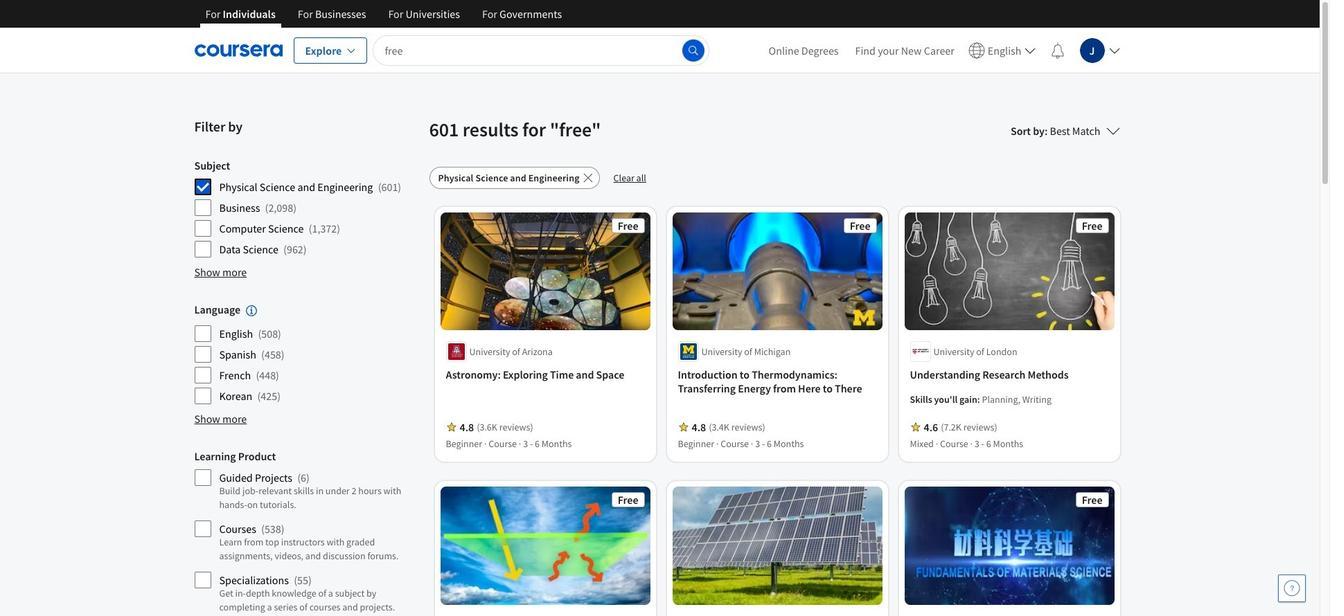 Task type: describe. For each thing, give the bounding box(es) containing it.
2 group from the top
[[194, 303, 421, 406]]

information about this filter group image
[[246, 306, 257, 317]]

What do you want to learn? text field
[[373, 35, 709, 65]]

coursera image
[[194, 39, 282, 61]]

1 group from the top
[[194, 159, 421, 258]]



Task type: vqa. For each thing, say whether or not it's contained in the screenshot.
search box at the top
yes



Task type: locate. For each thing, give the bounding box(es) containing it.
1 vertical spatial group
[[194, 303, 421, 406]]

group
[[194, 159, 421, 258], [194, 303, 421, 406], [194, 450, 421, 617]]

0 vertical spatial group
[[194, 159, 421, 258]]

banner navigation
[[194, 0, 573, 38]]

help center image
[[1284, 581, 1301, 597]]

3 group from the top
[[194, 450, 421, 617]]

None search field
[[373, 35, 709, 65]]

2 vertical spatial group
[[194, 450, 421, 617]]



